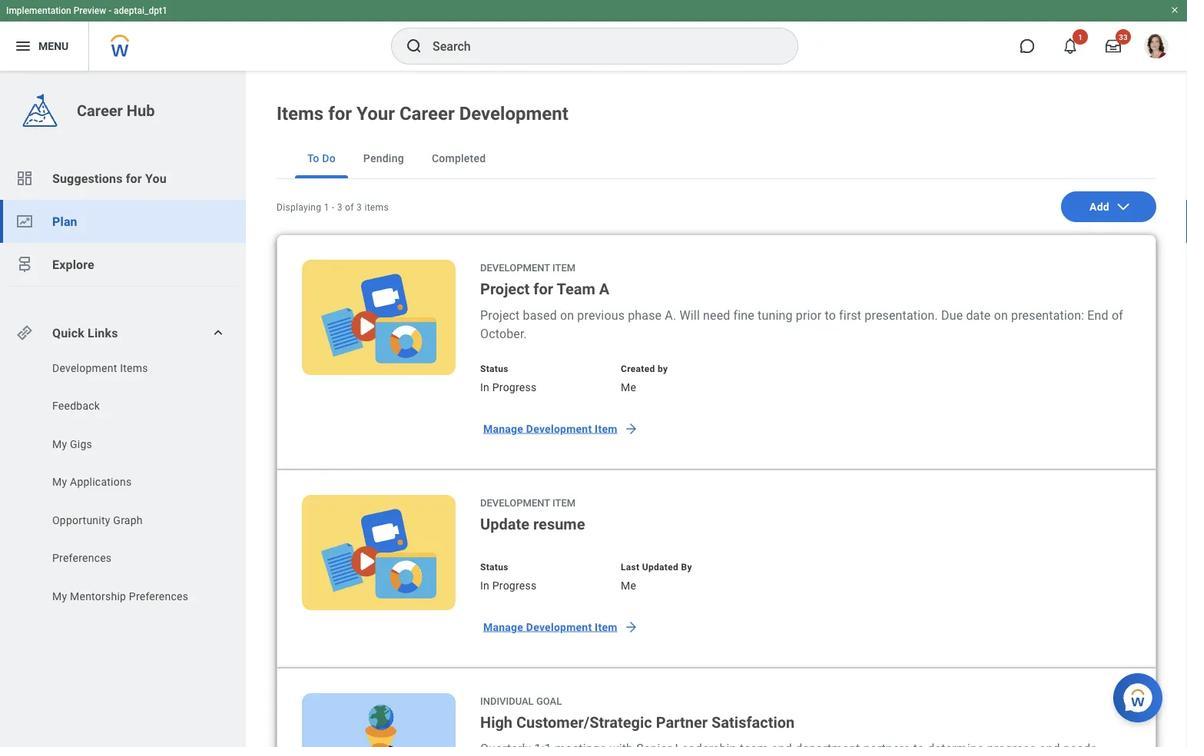 Task type: locate. For each thing, give the bounding box(es) containing it.
1 vertical spatial status
[[481, 562, 509, 573]]

2 vertical spatial for
[[534, 280, 554, 298]]

list containing development items
[[0, 361, 246, 609]]

33
[[1120, 32, 1129, 42]]

status in progress
[[481, 364, 537, 394], [481, 562, 537, 592]]

quick
[[52, 326, 85, 340]]

items
[[277, 103, 324, 125], [120, 362, 148, 374]]

career hub
[[77, 101, 155, 120]]

my gigs link
[[51, 437, 209, 452]]

2 in from the top
[[481, 579, 490, 592]]

in for by
[[481, 579, 490, 592]]

progress down the october.
[[493, 381, 537, 394]]

2 me from the top
[[621, 579, 637, 592]]

in down the october.
[[481, 381, 490, 394]]

1 horizontal spatial on
[[995, 308, 1009, 323]]

justify image
[[14, 37, 32, 55]]

high
[[481, 714, 513, 732]]

0 vertical spatial manage development item
[[484, 423, 618, 435]]

0 vertical spatial -
[[109, 5, 112, 16]]

- for 1
[[332, 202, 335, 213]]

1 manage development item from the top
[[484, 423, 618, 435]]

list
[[0, 157, 246, 286], [0, 361, 246, 609]]

1 vertical spatial progress
[[493, 579, 537, 592]]

preview
[[74, 5, 106, 16]]

0 vertical spatial my
[[52, 438, 67, 451]]

2 status from the top
[[481, 562, 509, 573]]

0 vertical spatial 1
[[1079, 32, 1083, 42]]

on right based
[[560, 308, 575, 323]]

close environment banner image
[[1171, 5, 1180, 15]]

development item update resume
[[481, 497, 585, 533]]

1 vertical spatial my
[[52, 476, 67, 489]]

development up based
[[481, 262, 550, 273]]

explore link
[[0, 243, 246, 286]]

1 vertical spatial me
[[621, 579, 637, 592]]

my left mentorship
[[52, 590, 67, 603]]

career left hub
[[77, 101, 123, 120]]

me down last
[[621, 579, 637, 592]]

1 status in progress from the top
[[481, 364, 537, 394]]

-
[[109, 5, 112, 16], [332, 202, 335, 213]]

1 horizontal spatial 1
[[1079, 32, 1083, 42]]

1 button
[[1054, 29, 1089, 63]]

1 vertical spatial in
[[481, 579, 490, 592]]

a.
[[665, 308, 677, 323]]

1 horizontal spatial career
[[400, 103, 455, 125]]

0 horizontal spatial 3
[[337, 202, 343, 213]]

2 status in progress from the top
[[481, 562, 537, 592]]

2 manage from the top
[[484, 621, 524, 634]]

2 my from the top
[[52, 476, 67, 489]]

- right preview
[[109, 5, 112, 16]]

development inside development item project for team a
[[481, 262, 550, 273]]

for for you
[[126, 171, 142, 186]]

on
[[560, 308, 575, 323], [995, 308, 1009, 323]]

first
[[840, 308, 862, 323]]

1 vertical spatial manage
[[484, 621, 524, 634]]

1 horizontal spatial of
[[1112, 308, 1124, 323]]

on right date
[[995, 308, 1009, 323]]

list containing suggestions for you
[[0, 157, 246, 286]]

status in progress down the october.
[[481, 364, 537, 394]]

me down created
[[621, 381, 637, 394]]

displaying
[[277, 202, 322, 213]]

0 horizontal spatial items
[[120, 362, 148, 374]]

2 progress from the top
[[493, 579, 537, 592]]

1
[[1079, 32, 1083, 42], [324, 202, 330, 213]]

for left your
[[328, 103, 352, 125]]

manage
[[484, 423, 524, 435], [484, 621, 524, 634]]

0 horizontal spatial preferences
[[52, 552, 112, 565]]

0 horizontal spatial 1
[[324, 202, 330, 213]]

satisfaction
[[712, 714, 795, 732]]

of right end
[[1112, 308, 1124, 323]]

item up resume on the left bottom of the page
[[553, 497, 576, 509]]

1 vertical spatial manage development item
[[484, 621, 618, 634]]

2 horizontal spatial for
[[534, 280, 554, 298]]

for inside suggestions for you link
[[126, 171, 142, 186]]

development up the completed
[[460, 103, 569, 125]]

menu
[[38, 40, 69, 52]]

for
[[328, 103, 352, 125], [126, 171, 142, 186], [534, 280, 554, 298]]

applications
[[70, 476, 132, 489]]

1 horizontal spatial -
[[332, 202, 335, 213]]

presentation.
[[865, 308, 939, 323]]

for left you
[[126, 171, 142, 186]]

adeptai_dpt1
[[114, 5, 168, 16]]

status for by
[[481, 562, 509, 573]]

1 in from the top
[[481, 381, 490, 394]]

item inside development item project for team a
[[553, 262, 576, 273]]

development
[[460, 103, 569, 125], [481, 262, 550, 273], [52, 362, 117, 374], [527, 423, 592, 435], [481, 497, 550, 509], [527, 621, 592, 634]]

dashboard image
[[15, 169, 34, 188]]

1 horizontal spatial preferences
[[129, 590, 189, 603]]

progress down update
[[493, 579, 537, 592]]

implementation preview -   adeptai_dpt1
[[6, 5, 168, 16]]

0 vertical spatial manage development item button
[[474, 414, 646, 444]]

my inside my gigs link
[[52, 438, 67, 451]]

1 vertical spatial status in progress
[[481, 562, 537, 592]]

items
[[365, 202, 389, 213]]

status in progress for me
[[481, 364, 537, 394]]

my down my gigs
[[52, 476, 67, 489]]

my inside the my applications link
[[52, 476, 67, 489]]

1 vertical spatial items
[[120, 362, 148, 374]]

status down the october.
[[481, 364, 509, 374]]

2 project from the top
[[481, 308, 520, 323]]

me
[[621, 381, 637, 394], [621, 579, 637, 592]]

my left gigs at left
[[52, 438, 67, 451]]

my applications
[[52, 476, 132, 489]]

0 vertical spatial status
[[481, 364, 509, 374]]

project
[[481, 280, 530, 298], [481, 308, 520, 323]]

chevron up small image
[[211, 325, 226, 341]]

items up to
[[277, 103, 324, 125]]

0 vertical spatial for
[[328, 103, 352, 125]]

implementation
[[6, 5, 71, 16]]

preferences
[[52, 552, 112, 565], [129, 590, 189, 603]]

1 status from the top
[[481, 364, 509, 374]]

1 vertical spatial manage development item button
[[474, 612, 646, 643]]

0 vertical spatial manage
[[484, 423, 524, 435]]

development inside the development item update resume
[[481, 497, 550, 509]]

0 horizontal spatial career
[[77, 101, 123, 120]]

individual goal
[[481, 695, 562, 707]]

1 vertical spatial project
[[481, 308, 520, 323]]

1 vertical spatial preferences
[[129, 590, 189, 603]]

2 vertical spatial my
[[52, 590, 67, 603]]

manage development item for arrow right icon
[[484, 423, 618, 435]]

1 list from the top
[[0, 157, 246, 286]]

1 vertical spatial for
[[126, 171, 142, 186]]

of left items
[[345, 202, 354, 213]]

progress
[[493, 381, 537, 394], [493, 579, 537, 592]]

of inside project based on previous phase a. will need fine tuning prior to first presentation. due date on presentation: end of october.
[[1112, 308, 1124, 323]]

pending button
[[351, 138, 417, 178]]

0 vertical spatial in
[[481, 381, 490, 394]]

1 vertical spatial 1
[[324, 202, 330, 213]]

my for my gigs
[[52, 438, 67, 451]]

in
[[481, 381, 490, 394], [481, 579, 490, 592]]

1 progress from the top
[[493, 381, 537, 394]]

0 vertical spatial of
[[345, 202, 354, 213]]

1 horizontal spatial items
[[277, 103, 324, 125]]

0 horizontal spatial -
[[109, 5, 112, 16]]

my inside my mentorship preferences link
[[52, 590, 67, 603]]

prior
[[796, 308, 822, 323]]

1 vertical spatial -
[[332, 202, 335, 213]]

project up the october.
[[481, 308, 520, 323]]

1 manage from the top
[[484, 423, 524, 435]]

status in progress down update
[[481, 562, 537, 592]]

1 vertical spatial of
[[1112, 308, 1124, 323]]

2 on from the left
[[995, 308, 1009, 323]]

progress for by
[[493, 579, 537, 592]]

in down update
[[481, 579, 490, 592]]

my gigs
[[52, 438, 92, 451]]

customer/strategic
[[517, 714, 653, 732]]

me inside last updated by me
[[621, 579, 637, 592]]

1 project from the top
[[481, 280, 530, 298]]

suggestions
[[52, 171, 123, 186]]

item left arrow right icon
[[595, 423, 618, 435]]

3
[[337, 202, 343, 213], [357, 202, 362, 213]]

you
[[145, 171, 167, 186]]

of
[[345, 202, 354, 213], [1112, 308, 1124, 323]]

0 vertical spatial me
[[621, 381, 637, 394]]

my for my applications
[[52, 476, 67, 489]]

preferences down opportunity
[[52, 552, 112, 565]]

0 vertical spatial project
[[481, 280, 530, 298]]

3 my from the top
[[52, 590, 67, 603]]

item left arrow right image
[[595, 621, 618, 634]]

2 manage development item from the top
[[484, 621, 618, 634]]

manage for 2nd manage development item button from the top
[[484, 621, 524, 634]]

link image
[[15, 324, 34, 342]]

0 vertical spatial progress
[[493, 381, 537, 394]]

development up update
[[481, 497, 550, 509]]

- inside 'menu' banner
[[109, 5, 112, 16]]

0 vertical spatial status in progress
[[481, 364, 537, 394]]

gigs
[[70, 438, 92, 451]]

item
[[553, 262, 576, 273], [595, 423, 618, 435], [553, 497, 576, 509], [595, 621, 618, 634]]

0 horizontal spatial on
[[560, 308, 575, 323]]

1 right displaying
[[324, 202, 330, 213]]

project up based
[[481, 280, 530, 298]]

development left arrow right icon
[[527, 423, 592, 435]]

- right displaying
[[332, 202, 335, 213]]

status in progress for by
[[481, 562, 537, 592]]

0 horizontal spatial for
[[126, 171, 142, 186]]

item up team
[[553, 262, 576, 273]]

1 right notifications large icon
[[1079, 32, 1083, 42]]

items down quick links element
[[120, 362, 148, 374]]

preferences down preferences link
[[129, 590, 189, 603]]

status down update
[[481, 562, 509, 573]]

1 horizontal spatial 3
[[357, 202, 362, 213]]

previous
[[578, 308, 625, 323]]

my applications link
[[51, 475, 209, 490]]

tab list
[[277, 138, 1157, 179]]

1 my from the top
[[52, 438, 67, 451]]

manage development item
[[484, 423, 618, 435], [484, 621, 618, 634]]

2 list from the top
[[0, 361, 246, 609]]

due
[[942, 308, 964, 323]]

1 vertical spatial list
[[0, 361, 246, 609]]

development down quick links
[[52, 362, 117, 374]]

for up based
[[534, 280, 554, 298]]

manage development item button
[[474, 414, 646, 444], [474, 612, 646, 643]]

1 me from the top
[[621, 381, 637, 394]]

phase
[[628, 308, 662, 323]]

created
[[621, 364, 656, 374]]

status
[[481, 364, 509, 374], [481, 562, 509, 573]]

profile logan mcneil image
[[1145, 34, 1169, 62]]

0 vertical spatial list
[[0, 157, 246, 286]]

onboarding home image
[[15, 212, 34, 231]]

career right your
[[400, 103, 455, 125]]

1 horizontal spatial for
[[328, 103, 352, 125]]



Task type: describe. For each thing, give the bounding box(es) containing it.
feedback
[[52, 400, 100, 413]]

2 3 from the left
[[357, 202, 362, 213]]

development items link
[[51, 361, 209, 376]]

opportunity
[[52, 514, 110, 527]]

need
[[704, 308, 731, 323]]

my mentorship preferences
[[52, 590, 189, 603]]

33 button
[[1097, 29, 1132, 63]]

progress for me
[[493, 381, 537, 394]]

1 3 from the left
[[337, 202, 343, 213]]

plan
[[52, 214, 77, 229]]

links
[[88, 326, 118, 340]]

project based on previous phase a. will need fine tuning prior to first presentation. due date on presentation: end of october.
[[481, 308, 1124, 341]]

created by me
[[621, 364, 668, 394]]

opportunity graph link
[[51, 513, 209, 528]]

items inside list
[[120, 362, 148, 374]]

arrow right image
[[624, 620, 639, 635]]

project inside development item project for team a
[[481, 280, 530, 298]]

tuning
[[758, 308, 793, 323]]

graph
[[113, 514, 143, 527]]

development items
[[52, 362, 148, 374]]

explore
[[52, 257, 94, 272]]

0 vertical spatial preferences
[[52, 552, 112, 565]]

tab list containing to do
[[277, 138, 1157, 179]]

to do
[[308, 152, 336, 165]]

search image
[[405, 37, 424, 55]]

feedback link
[[51, 399, 209, 414]]

development left arrow right image
[[527, 621, 592, 634]]

timeline milestone image
[[15, 255, 34, 274]]

my mentorship preferences link
[[51, 589, 209, 604]]

will
[[680, 308, 700, 323]]

manage for 1st manage development item button from the top of the page
[[484, 423, 524, 435]]

menu banner
[[0, 0, 1188, 71]]

2 manage development item button from the top
[[474, 612, 646, 643]]

in for me
[[481, 381, 490, 394]]

suggestions for you
[[52, 171, 167, 186]]

to
[[308, 152, 319, 165]]

add
[[1090, 200, 1110, 213]]

october.
[[481, 326, 527, 341]]

by
[[658, 364, 668, 374]]

team
[[557, 280, 596, 298]]

last updated by me
[[621, 562, 693, 592]]

chevron down image
[[1116, 199, 1132, 215]]

to
[[825, 308, 837, 323]]

update
[[481, 515, 530, 533]]

development item project for team a
[[481, 262, 610, 298]]

status for me
[[481, 364, 509, 374]]

opportunity graph
[[52, 514, 143, 527]]

updated
[[643, 562, 679, 573]]

item inside the development item update resume
[[553, 497, 576, 509]]

completed
[[432, 152, 486, 165]]

end
[[1088, 308, 1109, 323]]

do
[[322, 152, 336, 165]]

by
[[682, 562, 693, 573]]

1 manage development item button from the top
[[474, 414, 646, 444]]

Search Workday  search field
[[433, 29, 767, 63]]

0 horizontal spatial of
[[345, 202, 354, 213]]

- for preview
[[109, 5, 112, 16]]

high customer/strategic partner satisfaction
[[481, 714, 795, 732]]

quick links
[[52, 326, 118, 340]]

a
[[600, 280, 610, 298]]

to do button
[[295, 138, 348, 178]]

notifications large image
[[1063, 38, 1079, 54]]

quick links element
[[15, 318, 234, 348]]

for for your
[[328, 103, 352, 125]]

pending
[[364, 152, 404, 165]]

displaying 1 - 3 of 3 items
[[277, 202, 389, 213]]

your
[[357, 103, 395, 125]]

1 on from the left
[[560, 308, 575, 323]]

fine
[[734, 308, 755, 323]]

suggestions for you link
[[0, 157, 246, 200]]

resume
[[534, 515, 585, 533]]

based
[[523, 308, 557, 323]]

hub
[[127, 101, 155, 120]]

plan link
[[0, 200, 246, 243]]

arrow right image
[[624, 421, 639, 437]]

manage development item for arrow right image
[[484, 621, 618, 634]]

add button
[[1062, 191, 1157, 222]]

1 inside button
[[1079, 32, 1083, 42]]

me inside created by me
[[621, 381, 637, 394]]

presentation:
[[1012, 308, 1085, 323]]

mentorship
[[70, 590, 126, 603]]

date
[[967, 308, 991, 323]]

my for my mentorship preferences
[[52, 590, 67, 603]]

completed button
[[420, 138, 499, 178]]

menu button
[[0, 22, 89, 71]]

0 vertical spatial items
[[277, 103, 324, 125]]

individual
[[481, 695, 534, 707]]

goal
[[537, 695, 562, 707]]

partner
[[656, 714, 708, 732]]

project inside project based on previous phase a. will need fine tuning prior to first presentation. due date on presentation: end of october.
[[481, 308, 520, 323]]

inbox large image
[[1106, 38, 1122, 54]]

development inside list
[[52, 362, 117, 374]]

for inside development item project for team a
[[534, 280, 554, 298]]

items for your career development
[[277, 103, 569, 125]]

last
[[621, 562, 640, 573]]

preferences link
[[51, 551, 209, 566]]



Task type: vqa. For each thing, say whether or not it's contained in the screenshot.
SUGGESTIONS
yes



